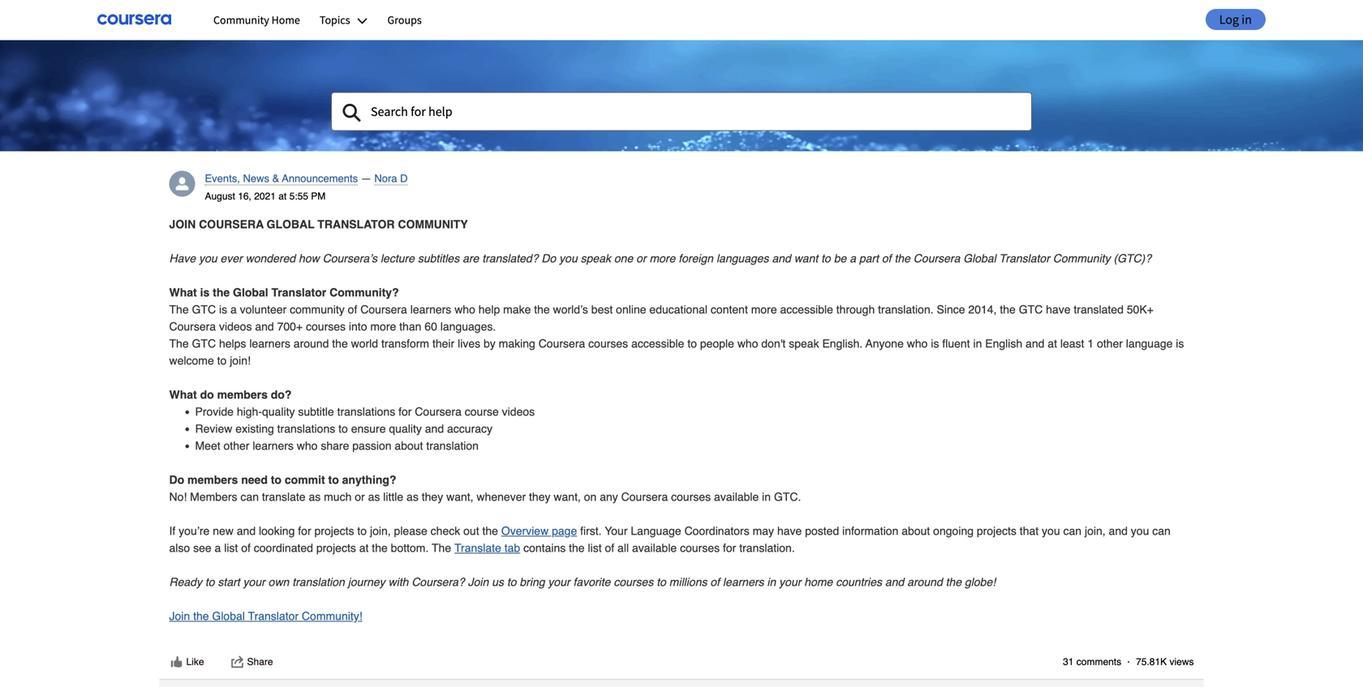 Task type: vqa. For each thing, say whether or not it's contained in the screenshot.
the rightmost Join
yes



Task type: locate. For each thing, give the bounding box(es) containing it.
1 horizontal spatial available
[[714, 491, 759, 504]]

community?
[[330, 286, 399, 299]]

for for what do members do? provide high-quality subtitle translations for coursera course videos review existing translations to ensure quality and accuracy meet other learners who share passion about translation
[[399, 405, 412, 418]]

join the global translator community!
[[169, 610, 362, 623]]

learners down the existing
[[253, 439, 294, 452]]

0 vertical spatial what
[[169, 286, 197, 299]]

2 text default image from the left
[[231, 656, 244, 669]]

videos
[[219, 320, 252, 333], [502, 405, 535, 418]]

have inside the first. your language coordinators may have posted information about ongoing projects that you can join, and you can also see a list of coordinated projects at the bottom. the
[[777, 525, 802, 538]]

translations down subtitle on the bottom of the page
[[277, 422, 335, 435]]

1 horizontal spatial about
[[902, 525, 930, 538]]

in inside what is the global translator community? the gtc is a volunteer community of coursera learners who help make the world's best online educational content more accessible through translation. since 2014, the gtc have translated 50k+ coursera videos and 700+ courses into more than 60 languages. the gtc helps learners around the world transform their lives by making coursera courses accessible to people who don't speak english. anyone who is fluent in english and at least 1 other language is welcome to join!
[[973, 337, 982, 350]]

do inside do members need to commit to anything? no! members can translate as much or as little as they want, whenever they want, on any coursera courses available in gtc.
[[169, 473, 184, 486]]

courses down community
[[306, 320, 346, 333]]

community left "home"
[[213, 13, 269, 27]]

review
[[195, 422, 232, 435]]

need
[[241, 473, 268, 486]]

to
[[821, 252, 831, 265], [688, 337, 697, 350], [217, 354, 227, 367], [339, 422, 348, 435], [271, 473, 282, 486], [328, 473, 339, 486], [357, 525, 367, 538], [205, 576, 215, 589], [507, 576, 517, 589], [657, 576, 666, 589]]

text default image for like
[[170, 656, 183, 669]]

to inside what do members do? provide high-quality subtitle translations for coursera course videos review existing translations to ensure quality and accuracy meet other learners who share passion about translation
[[339, 422, 348, 435]]

who
[[455, 303, 476, 316], [738, 337, 758, 350], [907, 337, 928, 350], [297, 439, 318, 452]]

quality right ensure
[[389, 422, 422, 435]]

speak left one
[[581, 252, 611, 265]]

the right make
[[534, 303, 550, 316]]

and
[[772, 252, 791, 265], [255, 320, 274, 333], [1026, 337, 1045, 350], [425, 422, 444, 435], [237, 525, 256, 538], [1109, 525, 1128, 538], [885, 576, 904, 589]]

topics button
[[320, 13, 368, 27]]

a
[[850, 252, 856, 265], [230, 303, 237, 316], [215, 542, 221, 555]]

2 want, from the left
[[554, 491, 581, 504]]

2 vertical spatial the
[[432, 542, 451, 555]]

or right one
[[636, 252, 647, 265]]

1 vertical spatial what
[[169, 388, 197, 401]]

1 vertical spatial or
[[355, 491, 365, 504]]

of inside what is the global translator community? the gtc is a volunteer community of coursera learners who help make the world's best online educational content more accessible through translation. since 2014, the gtc have translated 50k+ coursera videos and 700+ courses into more than 60 languages. the gtc helps learners around the world transform their lives by making coursera courses accessible to people who don't speak english. anyone who is fluent in english and at least 1 other language is welcome to join!
[[348, 303, 357, 316]]

0 horizontal spatial as
[[309, 491, 321, 504]]

1 list from the left
[[224, 542, 238, 555]]

what for what do members do? provide high-quality subtitle translations for coursera course videos review existing translations to ensure quality and accuracy meet other learners who share passion about translation
[[169, 388, 197, 401]]

0 vertical spatial videos
[[219, 320, 252, 333]]

members
[[217, 388, 268, 401], [188, 473, 238, 486]]

of right "millions"
[[710, 576, 720, 589]]

videos inside what is the global translator community? the gtc is a volunteer community of coursera learners who help make the world's best online educational content more accessible through translation. since 2014, the gtc have translated 50k+ coursera videos and 700+ courses into more than 60 languages. the gtc helps learners around the world transform their lives by making coursera courses accessible to people who don't speak english. anyone who is fluent in english and at least 1 other language is welcome to join!
[[219, 320, 252, 333]]

lecture
[[381, 252, 415, 265]]

english.
[[823, 337, 863, 350]]

1 vertical spatial available
[[632, 542, 677, 555]]

the right part
[[895, 252, 911, 265]]

check
[[431, 525, 460, 538]]

2 list from the left
[[588, 542, 602, 555]]

0 horizontal spatial want,
[[446, 491, 474, 504]]

2 horizontal spatial for
[[723, 542, 736, 555]]

looking
[[259, 525, 295, 538]]

for for translate tab contains the list of all available courses for translation.
[[723, 542, 736, 555]]

to left "millions"
[[657, 576, 666, 589]]

2 they from the left
[[529, 491, 551, 504]]

global inside what is the global translator community? the gtc is a volunteer community of coursera learners who help make the world's best online educational content more accessible through translation. since 2014, the gtc have translated 50k+ coursera videos and 700+ courses into more than 60 languages. the gtc helps learners around the world transform their lives by making coursera courses accessible to people who don't speak english. anyone who is fluent in english and at least 1 other language is welcome to join!
[[233, 286, 268, 299]]

community inside nora d, august 16, 2021 at 5:55 pm element
[[1053, 252, 1111, 265]]

31 comments status
[[1063, 655, 1136, 669]]

0 vertical spatial translation.
[[878, 303, 934, 316]]

0 vertical spatial translations
[[337, 405, 395, 418]]

3 as from the left
[[407, 491, 419, 504]]

0 horizontal spatial join
[[169, 610, 190, 623]]

is up "helps"
[[219, 303, 227, 316]]

first.
[[580, 525, 602, 538]]

the down if you're new and looking for projects to join, please check out the overview page
[[372, 542, 388, 555]]

courses
[[306, 320, 346, 333], [589, 337, 628, 350], [671, 491, 711, 504], [680, 542, 720, 555], [614, 576, 654, 589]]

please
[[394, 525, 428, 538]]

available inside do members need to commit to anything? no! members can translate as much or as little as they want, whenever they want, on any coursera courses available in gtc.
[[714, 491, 759, 504]]

at down if you're new and looking for projects to join, please check out the overview page
[[359, 542, 369, 555]]

other
[[1097, 337, 1123, 350], [224, 439, 250, 452]]

translator inside what is the global translator community? the gtc is a volunteer community of coursera learners who help make the world's best online educational content more accessible through translation. since 2014, the gtc have translated 50k+ coursera videos and 700+ courses into more than 60 languages. the gtc helps learners around the world transform their lives by making coursera courses accessible to people who don't speak english. anyone who is fluent in english and at least 1 other language is welcome to join!
[[271, 286, 326, 299]]

coursera down community?
[[361, 303, 407, 316]]

the
[[169, 303, 189, 316], [169, 337, 189, 350], [432, 542, 451, 555]]

can
[[241, 491, 259, 504], [1064, 525, 1082, 538], [1153, 525, 1171, 538]]

1 horizontal spatial your
[[548, 576, 570, 589]]

at inside what is the global translator community? the gtc is a volunteer community of coursera learners who help make the world's best online educational content more accessible through translation. since 2014, the gtc have translated 50k+ coursera videos and 700+ courses into more than 60 languages. the gtc helps learners around the world transform their lives by making coursera courses accessible to people who don't speak english. anyone who is fluent in english and at least 1 other language is welcome to join!
[[1048, 337, 1058, 350]]

of up into
[[348, 303, 357, 316]]

join down ready
[[169, 610, 190, 623]]

to left please
[[357, 525, 367, 538]]

1 vertical spatial quality
[[389, 422, 422, 435]]

0 vertical spatial translator
[[999, 252, 1050, 265]]

1 vertical spatial join
[[169, 610, 190, 623]]

translation
[[426, 439, 479, 452], [292, 576, 345, 589]]

members up high-
[[217, 388, 268, 401]]

16,
[[238, 191, 251, 202]]

views
[[1170, 657, 1194, 668]]

0 vertical spatial around
[[294, 337, 329, 350]]

the up translate tab link
[[482, 525, 498, 538]]

other right 1
[[1097, 337, 1123, 350]]

1 vertical spatial members
[[188, 473, 238, 486]]

do up no!
[[169, 473, 184, 486]]

coursera inside what do members do? provide high-quality subtitle translations for coursera course videos review existing translations to ensure quality and accuracy meet other learners who share passion about translation
[[415, 405, 462, 418]]

1 horizontal spatial more
[[650, 252, 676, 265]]

as down commit
[[309, 491, 321, 504]]

provide
[[195, 405, 234, 418]]

nora
[[374, 172, 397, 185]]

0 horizontal spatial about
[[395, 439, 423, 452]]

1 vertical spatial community
[[1053, 252, 1111, 265]]

text default image
[[170, 656, 183, 669], [231, 656, 244, 669]]

for down transform
[[399, 405, 412, 418]]

1 vertical spatial a
[[230, 303, 237, 316]]

how
[[299, 252, 320, 265]]

0 horizontal spatial translations
[[277, 422, 335, 435]]

videos right course
[[502, 405, 535, 418]]

do
[[200, 388, 214, 401]]

countries
[[836, 576, 882, 589]]

speak inside what is the global translator community? the gtc is a volunteer community of coursera learners who help make the world's best online educational content more accessible through translation. since 2014, the gtc have translated 50k+ coursera videos and 700+ courses into more than 60 languages. the gtc helps learners around the world transform their lives by making coursera courses accessible to people who don't speak english. anyone who is fluent in english and at least 1 other language is welcome to join!
[[789, 337, 819, 350]]

log in button
[[1206, 9, 1266, 30]]

list down 'first.'
[[588, 542, 602, 555]]

d
[[400, 172, 408, 185]]

1 horizontal spatial they
[[529, 491, 551, 504]]

do right the translated?
[[542, 252, 556, 265]]

want, up out
[[446, 491, 474, 504]]

community home
[[213, 13, 300, 27]]

least
[[1061, 337, 1085, 350]]

at left 5:55
[[279, 191, 287, 202]]

text default image left like
[[170, 656, 183, 669]]

videos up "helps"
[[219, 320, 252, 333]]

what inside what is the global translator community? the gtc is a volunteer community of coursera learners who help make the world's best online educational content more accessible through translation. since 2014, the gtc have translated 50k+ coursera videos and 700+ courses into more than 60 languages. the gtc helps learners around the world transform their lives by making coursera courses accessible to people who don't speak english. anyone who is fluent in english and at least 1 other language is welcome to join!
[[169, 286, 197, 299]]

translation. down may
[[740, 542, 795, 555]]

have
[[169, 252, 196, 265]]

2 horizontal spatial can
[[1153, 525, 1171, 538]]

in right fluent
[[973, 337, 982, 350]]

more
[[650, 252, 676, 265], [751, 303, 777, 316], [370, 320, 396, 333]]

your left home on the right of page
[[779, 576, 801, 589]]

1 horizontal spatial have
[[1046, 303, 1071, 316]]

translation inside what do members do? provide high-quality subtitle translations for coursera course videos review existing translations to ensure quality and accuracy meet other learners who share passion about translation
[[426, 439, 479, 452]]

1 horizontal spatial translation.
[[878, 303, 934, 316]]

in inside button
[[1242, 12, 1252, 28]]

courses up coordinators
[[671, 491, 711, 504]]

list down the new in the left of the page
[[224, 542, 238, 555]]

0 horizontal spatial at
[[279, 191, 287, 202]]

to up the share
[[339, 422, 348, 435]]

of inside the first. your language coordinators may have posted information about ongoing projects that you can join, and you can also see a list of coordinated projects at the bottom. the
[[241, 542, 251, 555]]

2 horizontal spatial your
[[779, 576, 801, 589]]

translation down the accuracy
[[426, 439, 479, 452]]

global down "start"
[[212, 610, 245, 623]]

who left the share
[[297, 439, 318, 452]]

2 vertical spatial for
[[723, 542, 736, 555]]

they up overview page link
[[529, 491, 551, 504]]

1 horizontal spatial community
[[1053, 252, 1111, 265]]

0 vertical spatial speak
[[581, 252, 611, 265]]

for inside what do members do? provide high-quality subtitle translations for coursera course videos review existing translations to ensure quality and accuracy meet other learners who share passion about translation
[[399, 405, 412, 418]]

join, left please
[[370, 525, 391, 538]]

1 horizontal spatial at
[[359, 542, 369, 555]]

coursera
[[914, 252, 960, 265], [361, 303, 407, 316], [169, 320, 216, 333], [539, 337, 585, 350], [415, 405, 462, 418], [621, 491, 668, 504]]

0 vertical spatial translation
[[426, 439, 479, 452]]

global up 2014,
[[964, 252, 996, 265]]

coursera up 'welcome'
[[169, 320, 216, 333]]

translation up community!
[[292, 576, 345, 589]]

1 as from the left
[[309, 491, 321, 504]]

for
[[399, 405, 412, 418], [298, 525, 311, 538], [723, 542, 736, 555]]

the
[[895, 252, 911, 265], [213, 286, 230, 299], [534, 303, 550, 316], [1000, 303, 1016, 316], [332, 337, 348, 350], [482, 525, 498, 538], [372, 542, 388, 555], [569, 542, 585, 555], [946, 576, 962, 589], [193, 610, 209, 623]]

1 vertical spatial have
[[777, 525, 802, 538]]

0 horizontal spatial text default image
[[170, 656, 183, 669]]

lives
[[458, 337, 481, 350]]

are
[[463, 252, 479, 265]]

1 vertical spatial other
[[224, 439, 250, 452]]

to left "start"
[[205, 576, 215, 589]]

more right into
[[370, 320, 396, 333]]

tab
[[505, 542, 520, 555]]

0 horizontal spatial for
[[298, 525, 311, 538]]

transform
[[381, 337, 429, 350]]

have inside what is the global translator community? the gtc is a volunteer community of coursera learners who help make the world's best online educational content more accessible through translation. since 2014, the gtc have translated 50k+ coursera videos and 700+ courses into more than 60 languages. the gtc helps learners around the world transform their lives by making coursera courses accessible to people who don't speak english. anyone who is fluent in english and at least 1 other language is welcome to join!
[[1046, 303, 1071, 316]]

1 horizontal spatial join,
[[1085, 525, 1106, 538]]

0 vertical spatial for
[[399, 405, 412, 418]]

0 horizontal spatial videos
[[219, 320, 252, 333]]

0 horizontal spatial speak
[[581, 252, 611, 265]]

translation. inside what is the global translator community? the gtc is a volunteer community of coursera learners who help make the world's best online educational content more accessible through translation. since 2014, the gtc have translated 50k+ coursera videos and 700+ courses into more than 60 languages. the gtc helps learners around the world transform their lives by making coursera courses accessible to people who don't speak english. anyone who is fluent in english and at least 1 other language is welcome to join!
[[878, 303, 934, 316]]

language
[[1126, 337, 1173, 350]]

in
[[1242, 12, 1252, 28], [973, 337, 982, 350], [762, 491, 771, 504], [767, 576, 776, 589]]

log in
[[1220, 12, 1252, 28]]

want,
[[446, 491, 474, 504], [554, 491, 581, 504]]

your
[[243, 576, 265, 589], [548, 576, 570, 589], [779, 576, 801, 589]]

as right the little
[[407, 491, 419, 504]]

about right passion on the left bottom
[[395, 439, 423, 452]]

speak right "don't"
[[789, 337, 819, 350]]

0 horizontal spatial do
[[169, 473, 184, 486]]

a right see
[[215, 542, 221, 555]]

who inside what do members do? provide high-quality subtitle translations for coursera course videos review existing translations to ensure quality and accuracy meet other learners who share passion about translation
[[297, 439, 318, 452]]

to up translate
[[271, 473, 282, 486]]

0 vertical spatial do
[[542, 252, 556, 265]]

around left globe!
[[908, 576, 943, 589]]

for down coordinators
[[723, 542, 736, 555]]

the down check
[[432, 542, 451, 555]]

0 horizontal spatial have
[[777, 525, 802, 538]]

members inside what do members do? provide high-quality subtitle translations for coursera course videos review existing translations to ensure quality and accuracy meet other learners who share passion about translation
[[217, 388, 268, 401]]

1 vertical spatial at
[[1048, 337, 1058, 350]]

—
[[361, 172, 371, 185]]

other inside what is the global translator community? the gtc is a volunteer community of coursera learners who help make the world's best online educational content more accessible through translation. since 2014, the gtc have translated 50k+ coursera videos and 700+ courses into more than 60 languages. the gtc helps learners around the world transform their lives by making coursera courses accessible to people who don't speak english. anyone who is fluent in english and at least 1 other language is welcome to join!
[[1097, 337, 1123, 350]]

join the global translator community! link
[[169, 610, 362, 623]]

learners down may
[[723, 576, 764, 589]]

about
[[395, 439, 423, 452], [902, 525, 930, 538]]

0 vertical spatial members
[[217, 388, 268, 401]]

0 vertical spatial community
[[213, 13, 269, 27]]

don't
[[762, 337, 786, 350]]

commit
[[285, 473, 325, 486]]

do
[[542, 252, 556, 265], [169, 473, 184, 486]]

in right log
[[1242, 12, 1252, 28]]

1 horizontal spatial translation
[[426, 439, 479, 452]]

at
[[279, 191, 287, 202], [1048, 337, 1058, 350], [359, 542, 369, 555]]

the down have
[[169, 303, 189, 316]]

quality
[[262, 405, 295, 418], [389, 422, 422, 435]]

if
[[169, 525, 176, 538]]

of left coordinated
[[241, 542, 251, 555]]

little
[[383, 491, 404, 504]]

your right bring
[[548, 576, 570, 589]]

and inside the first. your language coordinators may have posted information about ongoing projects that you can join, and you can also see a list of coordinated projects at the bottom. the
[[1109, 525, 1128, 538]]

1 horizontal spatial videos
[[502, 405, 535, 418]]

1 horizontal spatial accessible
[[780, 303, 833, 316]]

more right content
[[751, 303, 777, 316]]

2 vertical spatial more
[[370, 320, 396, 333]]

ready to start your own translation journey with coursera? join us to bring your favorite courses to millions of learners in your home countries and around the globe!
[[169, 576, 1002, 589]]

what inside what do members do? provide high-quality subtitle translations for coursera course videos review existing translations to ensure quality and accuracy meet other learners who share passion about translation
[[169, 388, 197, 401]]

the down ever
[[213, 286, 230, 299]]

1 what from the top
[[169, 286, 197, 299]]

want, left on
[[554, 491, 581, 504]]

join
[[468, 576, 489, 589], [169, 610, 190, 623]]

to left join!
[[217, 354, 227, 367]]

0 vertical spatial join
[[468, 576, 489, 589]]

nora d, august 16, 2021 at 5:55 pm element
[[159, 161, 1204, 679]]

you're
[[179, 525, 210, 538]]

0 horizontal spatial more
[[370, 320, 396, 333]]

of right part
[[882, 252, 892, 265]]

2 vertical spatial translator
[[248, 610, 299, 623]]

the inside the first. your language coordinators may have posted information about ongoing projects that you can join, and you can also see a list of coordinated projects at the bottom. the
[[372, 542, 388, 555]]

have up least
[[1046, 303, 1071, 316]]

0 horizontal spatial a
[[215, 542, 221, 555]]

or down anything?
[[355, 491, 365, 504]]

your left the own
[[243, 576, 265, 589]]

have right may
[[777, 525, 802, 538]]

1 vertical spatial do
[[169, 473, 184, 486]]

1 vertical spatial translator
[[271, 286, 326, 299]]

1 horizontal spatial for
[[399, 405, 412, 418]]

1 horizontal spatial a
[[230, 303, 237, 316]]

other down the existing
[[224, 439, 250, 452]]

learners inside what do members do? provide high-quality subtitle translations for coursera course videos review existing translations to ensure quality and accuracy meet other learners who share passion about translation
[[253, 439, 294, 452]]

1 vertical spatial translation.
[[740, 542, 795, 555]]

one
[[614, 252, 633, 265]]

translation. up anyone
[[878, 303, 934, 316]]

0 vertical spatial accessible
[[780, 303, 833, 316]]

available up coordinators
[[714, 491, 759, 504]]

1 text default image from the left
[[170, 656, 183, 669]]

global up volunteer
[[233, 286, 268, 299]]

1 vertical spatial global
[[233, 286, 268, 299]]

0 horizontal spatial accessible
[[631, 337, 685, 350]]

what down have
[[169, 286, 197, 299]]

is right language
[[1176, 337, 1184, 350]]

0 horizontal spatial join,
[[370, 525, 391, 538]]

coordinated
[[254, 542, 313, 555]]

accessible down educational
[[631, 337, 685, 350]]

community left the (gtc)?
[[1053, 252, 1111, 265]]

bring
[[520, 576, 545, 589]]

2 horizontal spatial as
[[407, 491, 419, 504]]

0 horizontal spatial translation.
[[740, 542, 795, 555]]

1 horizontal spatial other
[[1097, 337, 1123, 350]]

join, right that at the bottom of page
[[1085, 525, 1106, 538]]

content
[[711, 303, 748, 316]]

learners
[[410, 303, 452, 316], [249, 337, 290, 350], [253, 439, 294, 452], [723, 576, 764, 589]]

None field
[[331, 92, 1032, 131]]

us
[[492, 576, 504, 589]]

1 vertical spatial more
[[751, 303, 777, 316]]

2 what from the top
[[169, 388, 197, 401]]

the up 'welcome'
[[169, 337, 189, 350]]

translate tab contains the list of all available courses for translation.
[[455, 542, 795, 555]]

members up members
[[188, 473, 238, 486]]

0 vertical spatial have
[[1046, 303, 1071, 316]]

coursera up the accuracy
[[415, 405, 462, 418]]

0 horizontal spatial list
[[224, 542, 238, 555]]

0 horizontal spatial other
[[224, 439, 250, 452]]

the left globe!
[[946, 576, 962, 589]]

0 horizontal spatial your
[[243, 576, 265, 589]]

0 horizontal spatial they
[[422, 491, 443, 504]]

share link
[[231, 656, 273, 669]]

at left least
[[1048, 337, 1058, 350]]

0 horizontal spatial or
[[355, 491, 365, 504]]

more left foreign
[[650, 252, 676, 265]]

1 horizontal spatial as
[[368, 491, 380, 504]]

2 join, from the left
[[1085, 525, 1106, 538]]

translated?
[[482, 252, 539, 265]]

0 horizontal spatial around
[[294, 337, 329, 350]]

0 vertical spatial other
[[1097, 337, 1123, 350]]

nora d link
[[374, 172, 408, 185]]

1 vertical spatial for
[[298, 525, 311, 538]]

announcements
[[282, 172, 358, 185]]

accessible up "don't"
[[780, 303, 833, 316]]

a left volunteer
[[230, 303, 237, 316]]

videos inside what do members do? provide high-quality subtitle translations for coursera course videos review existing translations to ensure quality and accuracy meet other learners who share passion about translation
[[502, 405, 535, 418]]

text default image inside like 'button'
[[170, 656, 183, 669]]

0 horizontal spatial quality
[[262, 405, 295, 418]]

1 horizontal spatial list
[[588, 542, 602, 555]]

in left gtc.
[[762, 491, 771, 504]]

anyone
[[866, 337, 904, 350]]

out
[[464, 525, 479, 538]]

2 vertical spatial at
[[359, 542, 369, 555]]

1 horizontal spatial around
[[908, 576, 943, 589]]



Task type: describe. For each thing, give the bounding box(es) containing it.
75.81k
[[1136, 657, 1167, 668]]

courses down best
[[589, 337, 628, 350]]

pm
[[311, 191, 326, 202]]

community!
[[302, 610, 362, 623]]

first. your language coordinators may have posted information about ongoing projects that you can join, and you can also see a list of coordinated projects at the bottom. the
[[169, 525, 1171, 555]]

coursera
[[199, 218, 264, 231]]

2014,
[[969, 303, 997, 316]]

Search for help text field
[[331, 92, 1032, 131]]

volunteer
[[240, 303, 287, 316]]

have you ever wondered how coursera's lecture subtitles are translated? do you speak one or more foreign languages and want to be a part of the coursera global translator community (gtc)?
[[169, 252, 1152, 265]]

around inside what is the global translator community? the gtc is a volunteer community of coursera learners who help make the world's best online educational content more accessible through translation. since 2014, the gtc have translated 50k+ coursera videos and 700+ courses into more than 60 languages. the gtc helps learners around the world transform their lives by making coursera courses accessible to people who don't speak english. anyone who is fluent in english and at least 1 other language is welcome to join!
[[294, 337, 329, 350]]

to left people
[[688, 337, 697, 350]]

0 vertical spatial global
[[964, 252, 996, 265]]

projects down if you're new and looking for projects to join, please check out the overview page
[[316, 542, 356, 555]]

join, inside the first. your language coordinators may have posted information about ongoing projects that you can join, and you can also see a list of coordinated projects at the bottom. the
[[1085, 525, 1106, 538]]

community
[[398, 218, 468, 231]]

60
[[425, 320, 437, 333]]

projects down much
[[314, 525, 354, 538]]

and inside what do members do? provide high-quality subtitle translations for coursera course videos review existing translations to ensure quality and accuracy meet other learners who share passion about translation
[[425, 422, 444, 435]]

events, news & announcements — nora d august 16, 2021 at 5:55 pm
[[205, 172, 408, 202]]

who up languages.
[[455, 303, 476, 316]]

courses inside do members need to commit to anything? no! members can translate as much or as little as they want, whenever they want, on any coursera courses available in gtc.
[[671, 491, 711, 504]]

to left be
[[821, 252, 831, 265]]

subtitle
[[298, 405, 334, 418]]

posted
[[805, 525, 839, 538]]

3 your from the left
[[779, 576, 801, 589]]

their
[[433, 337, 455, 350]]

ever
[[220, 252, 242, 265]]

want
[[794, 252, 818, 265]]

1 want, from the left
[[446, 491, 474, 504]]

1 vertical spatial accessible
[[631, 337, 685, 350]]

on
[[584, 491, 597, 504]]

what for what is the global translator community? the gtc is a volunteer community of coursera learners who help make the world's best online educational content more accessible through translation. since 2014, the gtc have translated 50k+ coursera videos and 700+ courses into more than 60 languages. the gtc helps learners around the world transform their lives by making coursera courses accessible to people who don't speak english. anyone who is fluent in english and at least 1 other language is welcome to join!
[[169, 286, 197, 299]]

meet
[[195, 439, 220, 452]]

community home link
[[213, 12, 300, 28]]

community
[[290, 303, 345, 316]]

start
[[218, 576, 240, 589]]

who right anyone
[[907, 337, 928, 350]]

subtitles
[[418, 252, 460, 265]]

2 your from the left
[[548, 576, 570, 589]]

what do members do? provide high-quality subtitle translations for coursera course videos review existing translations to ensure quality and accuracy meet other learners who share passion about translation
[[169, 388, 538, 452]]

ongoing
[[933, 525, 974, 538]]

coursera inside do members need to commit to anything? no! members can translate as much or as little as they want, whenever they want, on any coursera courses available in gtc.
[[621, 491, 668, 504]]

overview page link
[[501, 525, 577, 538]]

courses down translate tab contains the list of all available courses for translation.
[[614, 576, 654, 589]]

1 vertical spatial around
[[908, 576, 943, 589]]

coursera down world's
[[539, 337, 585, 350]]

that
[[1020, 525, 1039, 538]]

coursera?
[[412, 576, 465, 589]]

page
[[552, 525, 577, 538]]

groups link
[[388, 12, 422, 28]]

coursera's
[[323, 252, 377, 265]]

1 they from the left
[[422, 491, 443, 504]]

the right 2014,
[[1000, 303, 1016, 316]]

at inside events, news & announcements — nora d august 16, 2021 at 5:55 pm
[[279, 191, 287, 202]]

in inside do members need to commit to anything? no! members can translate as much or as little as they want, whenever they want, on any coursera courses available in gtc.
[[762, 491, 771, 504]]

your
[[605, 525, 628, 538]]

ready
[[169, 576, 202, 589]]

(gtc)?
[[1114, 252, 1152, 265]]

is up 'welcome'
[[200, 286, 210, 299]]

&
[[272, 172, 279, 185]]

join coursera global translator community
[[169, 218, 468, 231]]

in left home on the right of page
[[767, 576, 776, 589]]

text default image for share
[[231, 656, 244, 669]]

2 vertical spatial global
[[212, 610, 245, 623]]

with
[[388, 576, 409, 589]]

make
[[503, 303, 531, 316]]

to right us
[[507, 576, 517, 589]]

translator
[[318, 218, 395, 231]]

any
[[600, 491, 618, 504]]

0 vertical spatial or
[[636, 252, 647, 265]]

0 vertical spatial the
[[169, 303, 189, 316]]

like
[[186, 657, 204, 668]]

to up much
[[328, 473, 339, 486]]

log in banner
[[0, 0, 1364, 151]]

ensure
[[351, 422, 386, 435]]

coordinators
[[685, 525, 750, 538]]

50k+
[[1127, 303, 1154, 316]]

community inside log in banner
[[213, 13, 269, 27]]

translated
[[1074, 303, 1124, 316]]

1 vertical spatial the
[[169, 337, 189, 350]]

anything?
[[342, 473, 396, 486]]

about inside the first. your language coordinators may have posted information about ongoing projects that you can join, and you can also see a list of coordinated projects at the bottom. the
[[902, 525, 930, 538]]

than
[[399, 320, 422, 333]]

1 your from the left
[[243, 576, 265, 589]]

see
[[193, 542, 212, 555]]

2 as from the left
[[368, 491, 380, 504]]

helps
[[219, 337, 246, 350]]

0 vertical spatial a
[[850, 252, 856, 265]]

the down ready
[[193, 610, 209, 623]]

courses down coordinators
[[680, 542, 720, 555]]

translate
[[455, 542, 501, 555]]

learners down 700+
[[249, 337, 290, 350]]

2 horizontal spatial more
[[751, 303, 777, 316]]

1 horizontal spatial do
[[542, 252, 556, 265]]

fluent
[[943, 337, 970, 350]]

projects left that at the bottom of page
[[977, 525, 1017, 538]]

into
[[349, 320, 367, 333]]

1 horizontal spatial join
[[468, 576, 489, 589]]

of left all
[[605, 542, 615, 555]]

0 vertical spatial more
[[650, 252, 676, 265]]

none field inside log in banner
[[331, 92, 1032, 131]]

english
[[985, 337, 1023, 350]]

1 horizontal spatial quality
[[389, 422, 422, 435]]

1 vertical spatial translation
[[292, 576, 345, 589]]

best
[[591, 303, 613, 316]]

who left "don't"
[[738, 337, 758, 350]]

members
[[190, 491, 237, 504]]

the left world
[[332, 337, 348, 350]]

members inside do members need to commit to anything? no! members can translate as much or as little as they want, whenever they want, on any coursera courses available in gtc.
[[188, 473, 238, 486]]

millions
[[669, 576, 707, 589]]

events, news & announcements link
[[205, 172, 358, 185]]

list inside the first. your language coordinators may have posted information about ongoing projects that you can join, and you can also see a list of coordinated projects at the bottom. the
[[224, 542, 238, 555]]

educational
[[650, 303, 708, 316]]

welcome
[[169, 354, 214, 367]]

do members need to commit to anything? no! members can translate as much or as little as they want, whenever they want, on any coursera courses available in gtc.
[[169, 473, 801, 504]]

contains
[[524, 542, 566, 555]]

1 horizontal spatial can
[[1064, 525, 1082, 538]]

by
[[484, 337, 496, 350]]

home
[[272, 13, 300, 27]]

about inside what do members do? provide high-quality subtitle translations for coursera course videos review existing translations to ensure quality and accuracy meet other learners who share passion about translation
[[395, 439, 423, 452]]

if you're new and looking for projects to join, please check out the overview page
[[169, 525, 577, 538]]

existing
[[236, 422, 274, 435]]

may
[[753, 525, 774, 538]]

is left fluent
[[931, 337, 939, 350]]

languages.
[[441, 320, 496, 333]]

coursera up since
[[914, 252, 960, 265]]

all
[[618, 542, 629, 555]]

what is the global translator community? the gtc is a volunteer community of coursera learners who help make the world's best online educational content more accessible through translation. since 2014, the gtc have translated 50k+ coursera videos and 700+ courses into more than 60 languages. the gtc helps learners around the world transform their lives by making coursera courses accessible to people who don't speak english. anyone who is fluent in english and at least 1 other language is welcome to join!
[[169, 286, 1184, 367]]

can inside do members need to commit to anything? no! members can translate as much or as little as they want, whenever they want, on any coursera courses available in gtc.
[[241, 491, 259, 504]]

join!
[[230, 354, 251, 367]]

a inside the first. your language coordinators may have posted information about ongoing projects that you can join, and you can also see a list of coordinated projects at the bottom. the
[[215, 542, 221, 555]]

the down page
[[569, 542, 585, 555]]

passion
[[352, 439, 392, 452]]

join
[[169, 218, 196, 231]]

no!
[[169, 491, 187, 504]]

5:55
[[289, 191, 308, 202]]

external user - nora d (customer) image
[[169, 171, 195, 197]]

at inside the first. your language coordinators may have posted information about ongoing projects that you can join, and you can also see a list of coordinated projects at the bottom. the
[[359, 542, 369, 555]]

world
[[351, 337, 378, 350]]

other inside what do members do? provide high-quality subtitle translations for coursera course videos review existing translations to ensure quality and accuracy meet other learners who share passion about translation
[[224, 439, 250, 452]]

learners up 60
[[410, 303, 452, 316]]

0 horizontal spatial available
[[632, 542, 677, 555]]

news
[[243, 172, 269, 185]]

whenever
[[477, 491, 526, 504]]

or inside do members need to commit to anything? no! members can translate as much or as little as they want, whenever they want, on any coursera courses available in gtc.
[[355, 491, 365, 504]]

0 vertical spatial quality
[[262, 405, 295, 418]]

31 comments
[[1063, 657, 1122, 668]]

1 join, from the left
[[370, 525, 391, 538]]

accuracy
[[447, 422, 493, 435]]

the inside the first. your language coordinators may have posted information about ongoing projects that you can join, and you can also see a list of coordinated projects at the bottom. the
[[432, 542, 451, 555]]

much
[[324, 491, 352, 504]]

also
[[169, 542, 190, 555]]

help
[[479, 303, 500, 316]]

a inside what is the global translator community? the gtc is a volunteer community of coursera learners who help make the world's best online educational content more accessible through translation. since 2014, the gtc have translated 50k+ coursera videos and 700+ courses into more than 60 languages. the gtc helps learners around the world transform their lives by making coursera courses accessible to people who don't speak english. anyone who is fluent in english and at least 1 other language is welcome to join!
[[230, 303, 237, 316]]



